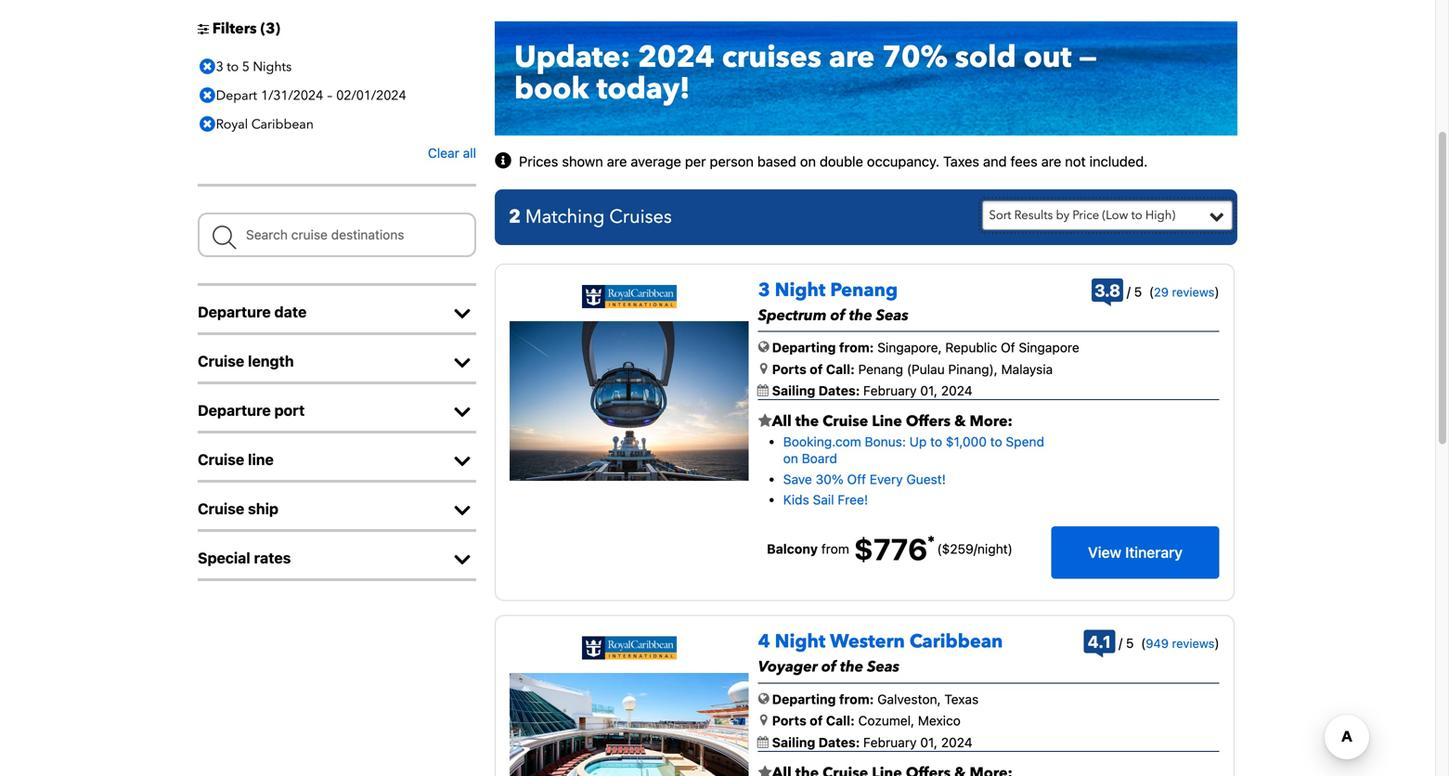 Task type: vqa. For each thing, say whether or not it's contained in the screenshot.
second Departing from the bottom
yes



Task type: locate. For each thing, give the bounding box(es) containing it.
5 left nights
[[242, 58, 250, 76]]

1 vertical spatial sailing
[[772, 735, 815, 750]]

1 ports from the top
[[772, 361, 807, 377]]

average
[[631, 153, 681, 169]]

caribbean down 1/31/2024
[[251, 115, 314, 133]]

penang down the singapore,
[[858, 361, 903, 377]]

february 01, 2024 for 4 night western caribbean
[[863, 735, 973, 750]]

person
[[710, 153, 754, 169]]

february
[[863, 383, 917, 398], [863, 735, 917, 750]]

february for 4 night western caribbean
[[863, 735, 917, 750]]

1 vertical spatial royal caribbean image
[[582, 637, 677, 660]]

globe image
[[758, 340, 769, 353]]

1 01, from the top
[[920, 383, 938, 398]]

dates: for 4 night western caribbean
[[819, 735, 860, 750]]

4.1 / 5 ( 949 reviews )
[[1088, 632, 1220, 652]]

sailing for 3 night penang
[[772, 383, 815, 398]]

( inside 3.8 / 5 ( 29 reviews )
[[1149, 284, 1154, 299]]

1 february 01, 2024 from the top
[[863, 383, 973, 398]]

mexico
[[918, 713, 961, 728]]

of right spectrum on the right of the page
[[831, 305, 846, 326]]

night inside the 3 night penang spectrum of the seas
[[775, 277, 826, 303]]

guest!
[[907, 472, 946, 487]]

reviews inside 3.8 / 5 ( 29 reviews )
[[1172, 285, 1215, 299]]

seas up the singapore,
[[876, 305, 909, 326]]

/ inside 4.1 / 5 ( 949 reviews )
[[1119, 636, 1123, 651]]

1 vertical spatial sailing dates:
[[772, 735, 863, 750]]

from: down the 3 night penang spectrum of the seas
[[839, 340, 874, 355]]

western
[[830, 629, 905, 655]]

2 dates: from the top
[[819, 735, 860, 750]]

1 vertical spatial departing
[[772, 692, 836, 707]]

length
[[248, 352, 294, 370]]

sailing right calendar icon
[[772, 735, 815, 750]]

special rates
[[198, 549, 291, 567]]

0 vertical spatial on
[[800, 153, 816, 169]]

reviews right 949
[[1172, 637, 1215, 650]]

0 vertical spatial departure
[[198, 303, 271, 321]]

caribbean up texas
[[910, 629, 1003, 655]]

seas inside 4 night western caribbean voyager of the seas
[[867, 657, 900, 677]]

royal caribbean image
[[582, 285, 677, 308], [582, 637, 677, 660]]

2 vertical spatial )
[[1215, 636, 1220, 651]]

0 vertical spatial sailing dates:
[[772, 383, 863, 398]]

booking.com
[[783, 434, 861, 449]]

( right filters
[[261, 18, 266, 39]]

cruise left ship
[[198, 500, 244, 517]]

0 vertical spatial 2024
[[638, 37, 715, 77]]

1 royal caribbean image from the top
[[582, 285, 677, 308]]

0 vertical spatial ports of call:
[[772, 361, 855, 377]]

the down western
[[840, 657, 864, 677]]

call: down the 3 night penang spectrum of the seas
[[826, 361, 855, 377]]

4.1
[[1088, 632, 1111, 652]]

5 left 949
[[1126, 636, 1134, 651]]

01, down mexico at right
[[920, 735, 938, 750]]

are right the shown
[[607, 153, 627, 169]]

port
[[274, 401, 305, 419]]

1 ports of call: from the top
[[772, 361, 855, 377]]

2 call: from the top
[[826, 713, 855, 728]]

cruise ship
[[198, 500, 278, 517]]

3 inside the 3 night penang spectrum of the seas
[[758, 277, 770, 303]]

0 vertical spatial royal caribbean image
[[582, 285, 677, 308]]

1 dates: from the top
[[819, 383, 860, 398]]

departure date
[[198, 303, 307, 321]]

) for 4 night western caribbean
[[1215, 636, 1220, 651]]

1 february from the top
[[863, 383, 917, 398]]

february 01, 2024 for 3 night penang
[[863, 383, 973, 398]]

balcony from $776
[[767, 532, 928, 567]]

chevron down image
[[448, 304, 476, 323], [448, 452, 476, 471], [448, 501, 476, 520]]

chevron down image for departure date
[[448, 304, 476, 323]]

3.8 / 5 ( 29 reviews )
[[1095, 280, 1220, 300]]

february up the all the cruise line offers & more:
[[863, 383, 917, 398]]

by
[[1056, 207, 1070, 224]]

night up the voyager
[[775, 629, 826, 655]]

times circle image
[[195, 82, 220, 109], [195, 111, 220, 138]]

0 vertical spatial night
[[775, 277, 826, 303]]

None field
[[198, 212, 476, 257]]

3 up spectrum on the right of the page
[[758, 277, 770, 303]]

republic
[[946, 340, 997, 355]]

kids sail free! link
[[783, 492, 868, 507]]

2 departing from the top
[[772, 692, 836, 707]]

penang up the singapore,
[[830, 277, 898, 303]]

reviews for 3 night penang
[[1172, 285, 1215, 299]]

departure
[[198, 303, 271, 321], [198, 401, 271, 419]]

pinang),
[[948, 361, 998, 377]]

dates: down cozumel,
[[819, 735, 860, 750]]

on
[[800, 153, 816, 169], [783, 451, 798, 466]]

2 royal caribbean image from the top
[[582, 637, 677, 660]]

1 vertical spatial 5
[[1134, 284, 1142, 299]]

night up spectrum on the right of the page
[[775, 277, 826, 303]]

02/01/2024
[[336, 87, 406, 104]]

2 horizontal spatial 3
[[758, 277, 770, 303]]

0 vertical spatial february
[[863, 383, 917, 398]]

1 vertical spatial /
[[974, 541, 978, 557]]

2 sailing from the top
[[772, 735, 815, 750]]

1 horizontal spatial /
[[1119, 636, 1123, 651]]

ports of call:
[[772, 361, 855, 377], [772, 713, 855, 728]]

1 vertical spatial chevron down image
[[448, 452, 476, 471]]

cruise left length
[[198, 352, 244, 370]]

line
[[872, 412, 902, 432]]

3 inside 'link'
[[216, 58, 223, 76]]

to inside 'link'
[[227, 58, 239, 76]]

1 vertical spatial chevron down image
[[448, 403, 476, 421]]

reviews
[[1172, 285, 1215, 299], [1172, 637, 1215, 650]]

) inside 4.1 / 5 ( 949 reviews )
[[1215, 636, 1220, 651]]

1 vertical spatial reviews
[[1172, 637, 1215, 650]]

2 map marker image from the top
[[760, 714, 768, 727]]

( for 3 night penang
[[1149, 284, 1154, 299]]

1 call: from the top
[[826, 361, 855, 377]]

cozumel,
[[858, 713, 915, 728]]

0 vertical spatial dates:
[[819, 383, 860, 398]]

view itinerary link
[[1051, 526, 1220, 579]]

2 vertical spatial chevron down image
[[448, 501, 476, 520]]

view
[[1088, 543, 1122, 561]]

2 sailing dates: from the top
[[772, 735, 863, 750]]

prices shown are average per person based on double occupancy. taxes and fees are not included. element
[[519, 153, 1148, 169]]

of down spectrum on the right of the page
[[810, 361, 823, 377]]

2 horizontal spatial /
[[1127, 284, 1131, 299]]

night)
[[978, 541, 1013, 557]]

of inside the 3 night penang spectrum of the seas
[[831, 305, 846, 326]]

4
[[758, 629, 770, 655]]

) up nights
[[275, 18, 280, 39]]

2 vertical spatial (
[[1141, 636, 1146, 651]]

departing from: galveston, texas
[[772, 692, 979, 707]]

0 vertical spatial 01,
[[920, 383, 938, 398]]

times circle image
[[195, 53, 220, 80]]

the right spectrum on the right of the page
[[849, 305, 873, 326]]

2 vertical spatial chevron down image
[[448, 550, 476, 569]]

dates: for 3 night penang
[[819, 383, 860, 398]]

1 vertical spatial 2024
[[941, 383, 973, 398]]

ports of call: for 4 night western caribbean
[[772, 713, 855, 728]]

2 reviews from the top
[[1172, 637, 1215, 650]]

1 vertical spatial from:
[[839, 692, 874, 707]]

2 vertical spatial the
[[840, 657, 864, 677]]

voyager of the seas image
[[510, 673, 749, 776]]

departing down spectrum on the right of the page
[[772, 340, 836, 355]]

5 inside 4.1 / 5 ( 949 reviews )
[[1126, 636, 1134, 651]]

to right up
[[930, 434, 942, 449]]

on right based
[[800, 153, 816, 169]]

) right 29
[[1215, 284, 1220, 299]]

cruise
[[198, 352, 244, 370], [823, 412, 868, 432], [198, 451, 244, 468], [198, 500, 244, 517]]

1 horizontal spatial caribbean
[[910, 629, 1003, 655]]

/ right asterisk icon
[[974, 541, 978, 557]]

/ right 3.8
[[1127, 284, 1131, 299]]

line
[[248, 451, 274, 468]]

–
[[327, 87, 332, 104]]

cruise left line
[[198, 451, 244, 468]]

rates
[[254, 549, 291, 567]]

reviews inside 4.1 / 5 ( 949 reviews )
[[1172, 637, 1215, 650]]

ports of call: down spectrum on the right of the page
[[772, 361, 855, 377]]

departing down the voyager
[[772, 692, 836, 707]]

nights
[[253, 58, 292, 76]]

1 sailing dates: from the top
[[772, 383, 863, 398]]

1 horizontal spatial on
[[800, 153, 816, 169]]

reviews for 4 night western caribbean
[[1172, 637, 1215, 650]]

seas down western
[[867, 657, 900, 677]]

1 map marker image from the top
[[760, 362, 768, 375]]

0 vertical spatial seas
[[876, 305, 909, 326]]

0 vertical spatial map marker image
[[760, 362, 768, 375]]

texas
[[945, 692, 979, 707]]

1 vertical spatial night
[[775, 629, 826, 655]]

royal caribbean image for 4 night western caribbean
[[582, 637, 677, 660]]

free!
[[838, 492, 868, 507]]

1 night from the top
[[775, 277, 826, 303]]

departure up 'cruise length'
[[198, 303, 271, 321]]

the inside 4 night western caribbean voyager of the seas
[[840, 657, 864, 677]]

/
[[1127, 284, 1131, 299], [974, 541, 978, 557], [1119, 636, 1123, 651]]

1 chevron down image from the top
[[448, 304, 476, 323]]

ports of call: down the voyager
[[772, 713, 855, 728]]

3 for night
[[758, 277, 770, 303]]

2 departure from the top
[[198, 401, 271, 419]]

0 vertical spatial call:
[[826, 361, 855, 377]]

sailing right calendar image
[[772, 383, 815, 398]]

from: for 3 night penang
[[839, 340, 874, 355]]

seas
[[876, 305, 909, 326], [867, 657, 900, 677]]

depart
[[216, 87, 257, 104]]

2 vertical spatial 2024
[[941, 735, 973, 750]]

/ right 4.1
[[1119, 636, 1123, 651]]

1 vertical spatial on
[[783, 451, 798, 466]]

1 departing from the top
[[772, 340, 836, 355]]

2 from: from the top
[[839, 692, 874, 707]]

1 vertical spatial ports of call:
[[772, 713, 855, 728]]

departing for 4 night western caribbean
[[772, 692, 836, 707]]

all
[[772, 412, 792, 432]]

from:
[[839, 340, 874, 355], [839, 692, 874, 707]]

0 horizontal spatial on
[[783, 451, 798, 466]]

2 ports of call: from the top
[[772, 713, 855, 728]]

(low
[[1102, 207, 1128, 224]]

reviews right 29
[[1172, 285, 1215, 299]]

map marker image for 3 night penang
[[760, 362, 768, 375]]

( right 3.8
[[1149, 284, 1154, 299]]

spectrum of the seas image
[[510, 321, 749, 481]]

february 01, 2024 down (pulau
[[863, 383, 973, 398]]

0 vertical spatial sailing
[[772, 383, 815, 398]]

01, for 3 night penang
[[920, 383, 938, 398]]

5 inside 'link'
[[242, 58, 250, 76]]

1 vertical spatial penang
[[858, 361, 903, 377]]

night for penang
[[775, 277, 826, 303]]

1 vertical spatial caribbean
[[910, 629, 1003, 655]]

asterisk image
[[928, 535, 935, 543]]

) inside 3.8 / 5 ( 29 reviews )
[[1215, 284, 1220, 299]]

2 february from the top
[[863, 735, 917, 750]]

clear all link
[[428, 141, 476, 165]]

are left not
[[1041, 153, 1062, 169]]

4 night western caribbean voyager of the seas
[[758, 629, 1003, 677]]

and
[[983, 153, 1007, 169]]

/ inside 3.8 / 5 ( 29 reviews )
[[1127, 284, 1131, 299]]

itinerary
[[1125, 543, 1183, 561]]

1 from: from the top
[[839, 340, 874, 355]]

2 01, from the top
[[920, 735, 938, 750]]

fees
[[1011, 153, 1038, 169]]

the up booking.com
[[796, 412, 819, 432]]

2 horizontal spatial (
[[1149, 284, 1154, 299]]

from: for 4 night western caribbean
[[839, 692, 874, 707]]

of right the voyager
[[822, 657, 837, 677]]

) right 949
[[1215, 636, 1220, 651]]

1 vertical spatial february 01, 2024
[[863, 735, 973, 750]]

0 vertical spatial /
[[1127, 284, 1131, 299]]

( right 4.1
[[1141, 636, 1146, 651]]

1 vertical spatial map marker image
[[760, 714, 768, 727]]

0 vertical spatial caribbean
[[251, 115, 314, 133]]

1 vertical spatial (
[[1149, 284, 1154, 299]]

times circle image down depart
[[195, 111, 220, 138]]

1 reviews from the top
[[1172, 285, 1215, 299]]

1 vertical spatial departure
[[198, 401, 271, 419]]

3.8
[[1095, 280, 1121, 300]]

1 vertical spatial 01,
[[920, 735, 938, 750]]

map marker image down globe icon
[[760, 714, 768, 727]]

ports down the voyager
[[772, 713, 807, 728]]

offers
[[906, 412, 951, 432]]

1 times circle image from the top
[[195, 82, 220, 109]]

on up save
[[783, 451, 798, 466]]

2 times circle image from the top
[[195, 111, 220, 138]]

0 horizontal spatial are
[[607, 153, 627, 169]]

2024 inside update: 2024 cruises are 70% sold out — book today!
[[638, 37, 715, 77]]

february 01, 2024 down cozumel, mexico
[[863, 735, 973, 750]]

3 up depart
[[216, 58, 223, 76]]

from: up cozumel,
[[839, 692, 874, 707]]

1 vertical spatial 3
[[216, 58, 223, 76]]

5 left 29
[[1134, 284, 1142, 299]]

0 vertical spatial february 01, 2024
[[863, 383, 973, 398]]

0 horizontal spatial (
[[261, 18, 266, 39]]

times circle image down times circle icon
[[195, 82, 220, 109]]

2 night from the top
[[775, 629, 826, 655]]

to right times circle icon
[[227, 58, 239, 76]]

2 vertical spatial 5
[[1126, 636, 1134, 651]]

departure up cruise line
[[198, 401, 271, 419]]

1 vertical spatial ports
[[772, 713, 807, 728]]

0 vertical spatial chevron down image
[[448, 354, 476, 372]]

1 horizontal spatial (
[[1141, 636, 1146, 651]]

sliders image
[[198, 22, 209, 35]]

2 chevron down image from the top
[[448, 452, 476, 471]]

1 departure from the top
[[198, 303, 271, 321]]

prices
[[519, 153, 558, 169]]

call: down 'departing from: galveston, texas'
[[826, 713, 855, 728]]

2 ports from the top
[[772, 713, 807, 728]]

0 vertical spatial departing
[[772, 340, 836, 355]]

call:
[[826, 361, 855, 377], [826, 713, 855, 728]]

5 for 4 night western caribbean
[[1126, 636, 1134, 651]]

chevron down image for special rates
[[448, 550, 476, 569]]

february down cozumel,
[[863, 735, 917, 750]]

0 horizontal spatial caribbean
[[251, 115, 314, 133]]

1 sailing from the top
[[772, 383, 815, 398]]

up
[[910, 434, 927, 449]]

5 inside 3.8 / 5 ( 29 reviews )
[[1134, 284, 1142, 299]]

map marker image down globe image
[[760, 362, 768, 375]]

1 vertical spatial dates:
[[819, 735, 860, 750]]

0 vertical spatial reviews
[[1172, 285, 1215, 299]]

dates: up booking.com
[[819, 383, 860, 398]]

0 vertical spatial penang
[[830, 277, 898, 303]]

are left 70%
[[829, 37, 875, 77]]

3 chevron down image from the top
[[448, 550, 476, 569]]

0 vertical spatial ports
[[772, 361, 807, 377]]

cruise for cruise length
[[198, 352, 244, 370]]

2 horizontal spatial are
[[1041, 153, 1062, 169]]

0 vertical spatial chevron down image
[[448, 304, 476, 323]]

penang inside the 3 night penang spectrum of the seas
[[830, 277, 898, 303]]

1 chevron down image from the top
[[448, 354, 476, 372]]

to
[[227, 58, 239, 76], [1131, 207, 1143, 224], [930, 434, 942, 449], [990, 434, 1002, 449]]

ports for 3 night penang
[[772, 361, 807, 377]]

royal caribbean image down "cruises"
[[582, 285, 677, 308]]

( inside 4.1 / 5 ( 949 reviews )
[[1141, 636, 1146, 651]]

on inside booking.com bonus: up to $1,000 to spend on board save 30% off every guest! kids sail free!
[[783, 451, 798, 466]]

included.
[[1090, 153, 1148, 169]]

3 right filters
[[266, 18, 275, 39]]

3
[[266, 18, 275, 39], [216, 58, 223, 76], [758, 277, 770, 303]]

3 chevron down image from the top
[[448, 501, 476, 520]]

1 vertical spatial call:
[[826, 713, 855, 728]]

cruise for cruise line
[[198, 451, 244, 468]]

0 vertical spatial 5
[[242, 58, 250, 76]]

february for 3 night penang
[[863, 383, 917, 398]]

(
[[261, 18, 266, 39], [1149, 284, 1154, 299], [1141, 636, 1146, 651]]

to right (low at right
[[1131, 207, 1143, 224]]

singapore,
[[878, 340, 942, 355]]

0 vertical spatial times circle image
[[195, 82, 220, 109]]

2 chevron down image from the top
[[448, 403, 476, 421]]

update:
[[514, 37, 631, 77]]

0 vertical spatial the
[[849, 305, 873, 326]]

departing
[[772, 340, 836, 355], [772, 692, 836, 707]]

royal caribbean image up voyager of the seas image
[[582, 637, 677, 660]]

01,
[[920, 383, 938, 398], [920, 735, 938, 750]]

1 vertical spatial times circle image
[[195, 111, 220, 138]]

2 february 01, 2024 from the top
[[863, 735, 973, 750]]

sailing dates: right calendar icon
[[772, 735, 863, 750]]

1 vertical spatial )
[[1215, 284, 1220, 299]]

0 horizontal spatial 3
[[216, 58, 223, 76]]

departing for 3 night penang
[[772, 340, 836, 355]]

2024 for 4 night western caribbean
[[941, 735, 973, 750]]

on for board
[[783, 451, 798, 466]]

night inside 4 night western caribbean voyager of the seas
[[775, 629, 826, 655]]

1 vertical spatial february
[[863, 735, 917, 750]]

1 horizontal spatial are
[[829, 37, 875, 77]]

map marker image
[[760, 362, 768, 375], [760, 714, 768, 727]]

sailing dates: up all
[[772, 383, 863, 398]]

more:
[[970, 412, 1013, 432]]

$1,000
[[946, 434, 987, 449]]

ports up all
[[772, 361, 807, 377]]

01, down (pulau
[[920, 383, 938, 398]]

1 vertical spatial seas
[[867, 657, 900, 677]]

2 vertical spatial 3
[[758, 277, 770, 303]]

0 vertical spatial from:
[[839, 340, 874, 355]]

chevron down image
[[448, 354, 476, 372], [448, 403, 476, 421], [448, 550, 476, 569]]

1 horizontal spatial 3
[[266, 18, 275, 39]]

seas inside the 3 night penang spectrum of the seas
[[876, 305, 909, 326]]

sailing dates:
[[772, 383, 863, 398], [772, 735, 863, 750]]

2 vertical spatial /
[[1119, 636, 1123, 651]]



Task type: describe. For each thing, give the bounding box(es) containing it.
—
[[1079, 37, 1097, 77]]

filters
[[212, 18, 257, 39]]

departing from: singapore, republic of singapore
[[772, 340, 1080, 355]]

filters ( 3 )
[[212, 18, 280, 39]]

$776
[[854, 532, 928, 567]]

0 vertical spatial (
[[261, 18, 266, 39]]

info label image
[[495, 152, 515, 171]]

caribbean inside "link"
[[251, 115, 314, 133]]

of inside 4 night western caribbean voyager of the seas
[[822, 657, 837, 677]]

globe image
[[758, 692, 769, 705]]

calendar image
[[757, 736, 769, 748]]

save
[[783, 472, 812, 487]]

caribbean inside 4 night western caribbean voyager of the seas
[[910, 629, 1003, 655]]

call: for 4 night western caribbean
[[826, 713, 855, 728]]

Search cruise destinations text field
[[198, 212, 476, 257]]

are inside update: 2024 cruises are 70% sold out — book today!
[[829, 37, 875, 77]]

based
[[758, 153, 796, 169]]

of
[[1001, 340, 1015, 355]]

chevron down image for departure port
[[448, 403, 476, 421]]

cruises
[[722, 37, 822, 77]]

3 for to
[[216, 58, 223, 76]]

2024 for 3 night penang
[[941, 383, 973, 398]]

matching
[[525, 204, 605, 230]]

sail
[[813, 492, 834, 507]]

out
[[1024, 37, 1072, 77]]

ports for 4 night western caribbean
[[772, 713, 807, 728]]

3 to 5 nights link
[[195, 53, 297, 80]]

on for double
[[800, 153, 816, 169]]

balcony
[[767, 541, 818, 557]]

booking.com bonus: up to $1,000 to spend on board save 30% off every guest! kids sail free!
[[783, 434, 1044, 507]]

&
[[954, 412, 966, 432]]

sold
[[955, 37, 1016, 77]]

per
[[685, 153, 706, 169]]

occupancy.
[[867, 153, 940, 169]]

calendar image
[[757, 384, 769, 396]]

update: 2024 cruises are 70% sold out — book today!
[[514, 37, 1097, 109]]

booking.com bonus: up to $1,000 to spend on board link
[[783, 434, 1044, 466]]

clear all
[[428, 145, 476, 160]]

ship
[[248, 500, 278, 517]]

of down the voyager
[[810, 713, 823, 728]]

penang (pulau pinang), malaysia
[[858, 361, 1053, 377]]

shown
[[562, 153, 603, 169]]

/ for 3 night penang
[[1127, 284, 1131, 299]]

singapore
[[1019, 340, 1080, 355]]

/ for 4 night western caribbean
[[1119, 636, 1123, 651]]

night for western
[[775, 629, 826, 655]]

0 vertical spatial 3
[[266, 18, 275, 39]]

30%
[[816, 472, 844, 487]]

malaysia
[[1001, 361, 1053, 377]]

book today!
[[514, 69, 690, 109]]

galveston,
[[878, 692, 941, 707]]

( for 4 night western caribbean
[[1141, 636, 1146, 651]]

sailing for 4 night western caribbean
[[772, 735, 815, 750]]

3 to 5 nights
[[216, 58, 292, 76]]

949 reviews link
[[1146, 637, 1215, 650]]

2 matching cruises
[[509, 204, 672, 230]]

cozumel, mexico
[[858, 713, 961, 728]]

5 for 3 night penang
[[1134, 284, 1142, 299]]

cruise line
[[198, 451, 274, 468]]

1/31/2024
[[261, 87, 323, 104]]

kids
[[783, 492, 809, 507]]

high)
[[1146, 207, 1176, 224]]

cruise for cruise ship
[[198, 500, 244, 517]]

all the cruise line offers & more:
[[772, 412, 1013, 432]]

sailing dates: for 4 night western caribbean
[[772, 735, 863, 750]]

cruises
[[609, 204, 672, 230]]

depart 1/31/2024 – 02/01/2024
[[216, 87, 406, 104]]

departure port
[[198, 401, 305, 419]]

price
[[1073, 207, 1099, 224]]

1 vertical spatial the
[[796, 412, 819, 432]]

bonus:
[[865, 434, 906, 449]]

departure for departure port
[[198, 401, 271, 419]]

($259 / night)
[[937, 541, 1013, 557]]

ports of call: for 3 night penang
[[772, 361, 855, 377]]

cruise length
[[198, 352, 294, 370]]

3 night penang spectrum of the seas
[[758, 277, 909, 326]]

to down more:
[[990, 434, 1002, 449]]

70%
[[882, 37, 948, 77]]

royal caribbean image for 3 night penang
[[582, 285, 677, 308]]

chevron down image for cruise length
[[448, 354, 476, 372]]

(pulau
[[907, 361, 945, 377]]

chevron down image for cruise line
[[448, 452, 476, 471]]

all
[[463, 145, 476, 160]]

clear
[[428, 145, 459, 160]]

($259
[[937, 541, 974, 557]]

call: for 3 night penang
[[826, 361, 855, 377]]

01, for 4 night western caribbean
[[920, 735, 938, 750]]

star image
[[758, 414, 772, 429]]

prices shown are average per person based on double occupancy. taxes and fees are not included.
[[519, 153, 1148, 169]]

cruise up booking.com
[[823, 412, 868, 432]]

the inside the 3 night penang spectrum of the seas
[[849, 305, 873, 326]]

map marker image for 4 night western caribbean
[[760, 714, 768, 727]]

taxes
[[943, 153, 980, 169]]

double
[[820, 153, 863, 169]]

every
[[870, 472, 903, 487]]

sort results by price (low to high)
[[989, 207, 1176, 224]]

save 30% off every guest! link
[[783, 472, 946, 487]]

date
[[274, 303, 307, 321]]

949
[[1146, 637, 1169, 650]]

29 reviews link
[[1154, 285, 1215, 299]]

0 horizontal spatial /
[[974, 541, 978, 557]]

) for 3 night penang
[[1215, 284, 1220, 299]]

royal
[[216, 115, 248, 133]]

royal caribbean link
[[195, 111, 319, 138]]

special
[[198, 549, 250, 567]]

sort
[[989, 207, 1011, 224]]

not
[[1065, 153, 1086, 169]]

sailing dates: for 3 night penang
[[772, 383, 863, 398]]

royal caribbean
[[216, 115, 314, 133]]

voyager
[[758, 657, 818, 677]]

from
[[821, 541, 849, 557]]

chevron down image for cruise ship
[[448, 501, 476, 520]]

star image
[[758, 765, 772, 776]]

0 vertical spatial )
[[275, 18, 280, 39]]

departure for departure date
[[198, 303, 271, 321]]

off
[[847, 472, 866, 487]]



